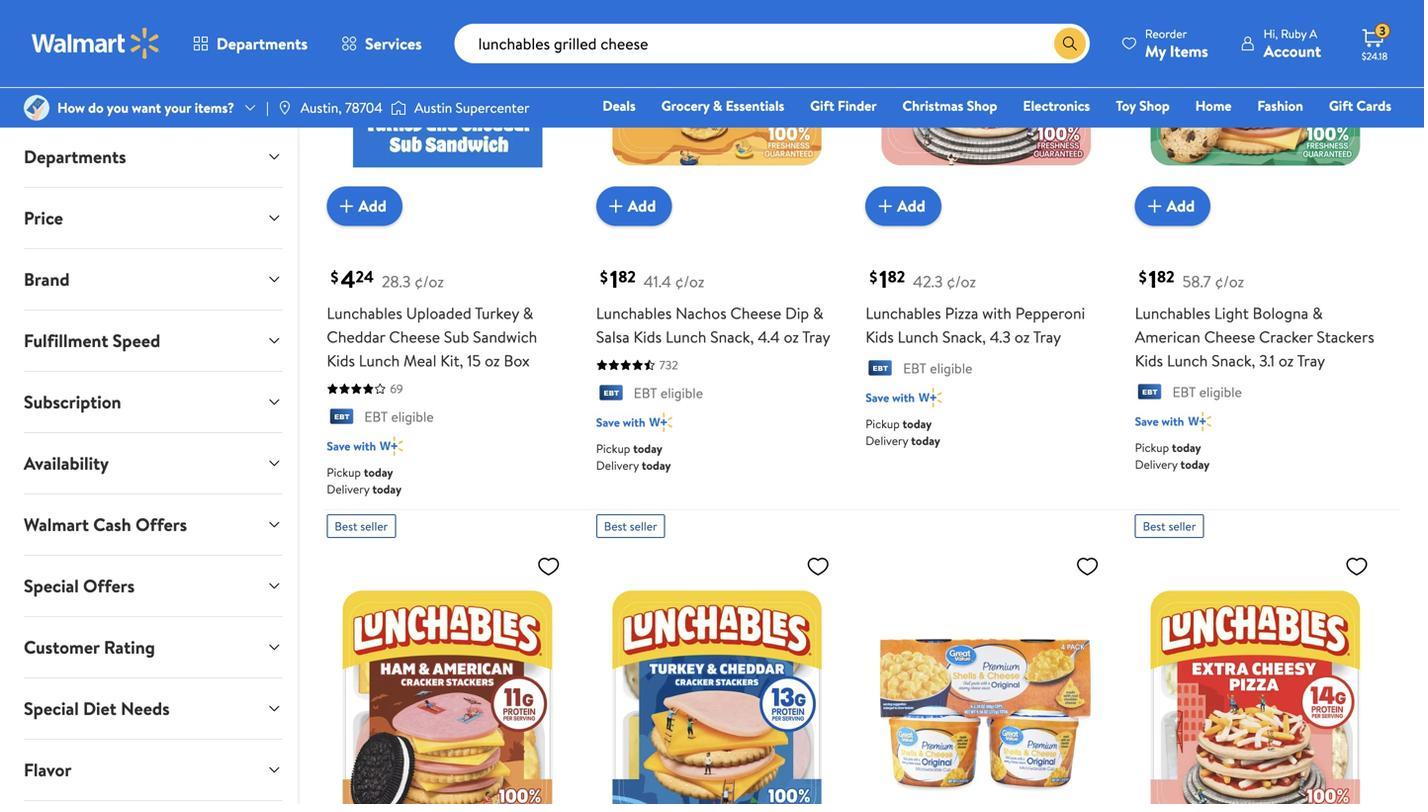 Task type: describe. For each thing, give the bounding box(es) containing it.
3
[[1379, 22, 1386, 39]]

price tab
[[8, 188, 298, 248]]

my
[[1145, 40, 1166, 62]]

eligible down 69 in the left of the page
[[391, 407, 434, 426]]

eligible down american
[[1199, 382, 1242, 401]]

add to favorites list, lunchables ham & american cheese cracker stackers kids lunch snack, 3.2 oz tray image
[[537, 554, 561, 578]]

lunchables extra cheesy pizza kids lunch snack, 4.2 oz tray image
[[1135, 546, 1377, 804]]

deals link
[[594, 95, 645, 116]]

special offers
[[24, 574, 135, 598]]

4.4
[[758, 326, 780, 348]]

dip
[[785, 302, 809, 324]]

diet
[[83, 696, 117, 721]]

departments tab
[[8, 127, 298, 187]]

eligible down 732
[[660, 383, 703, 402]]

cheese for 4
[[389, 326, 440, 348]]

78704
[[345, 98, 383, 117]]

pepperoni
[[1015, 302, 1085, 324]]

fashion
[[1257, 96, 1303, 115]]

best seller for lunchables extra cheesy pizza kids lunch snack, 4.2 oz tray image
[[1143, 517, 1196, 534]]

& right 'grocery'
[[713, 96, 722, 115]]

cash
[[93, 512, 131, 537]]

lunchables for $ 4 24 28.3 ¢/oz lunchables uploaded turkey & cheddar cheese sub sandwich kids lunch meal kit, 15 oz box
[[327, 302, 402, 324]]

best for lunchables extra cheesy pizza kids lunch snack, 4.2 oz tray image
[[1143, 517, 1166, 534]]

snack, inside $ 1 82 58.7 ¢/oz lunchables light bologna & american cheese cracker stackers kids lunch snack, 3.1 oz tray
[[1212, 350, 1255, 371]]

add to cart image for $ 1 82 42.3 ¢/oz lunchables pizza with pepperoni kids lunch snack, 4.3 oz tray
[[873, 194, 897, 218]]

grocery
[[661, 96, 710, 115]]

toy shop
[[1116, 96, 1170, 115]]

ebt image
[[327, 408, 356, 428]]

walmart cash offers
[[24, 512, 187, 537]]

lunchables nachos cheese dip & salsa kids lunch snack, 4.4 oz tray image
[[596, 0, 838, 210]]

customer rating
[[24, 635, 155, 660]]

meal
[[404, 350, 437, 371]]

lunch inside $ 1 82 58.7 ¢/oz lunchables light bologna & american cheese cracker stackers kids lunch snack, 3.1 oz tray
[[1167, 350, 1208, 371]]

debit
[[1273, 124, 1307, 143]]

ebt image for $ 1 82 42.3 ¢/oz lunchables pizza with pepperoni kids lunch snack, 4.3 oz tray
[[866, 360, 895, 380]]

needs
[[121, 696, 170, 721]]

hi, ruby a account
[[1264, 25, 1321, 62]]

great value premium shells & cheese microwavable cups, original, 2.39 oz, 4 count image
[[866, 546, 1107, 804]]

kids inside $ 1 82 41.4 ¢/oz lunchables nachos cheese dip & salsa kids lunch snack, 4.4 oz tray
[[633, 326, 662, 348]]

hi,
[[1264, 25, 1278, 42]]

nachos
[[676, 302, 727, 324]]

¢/oz for $ 4 24 28.3 ¢/oz lunchables uploaded turkey & cheddar cheese sub sandwich kids lunch meal kit, 15 oz box
[[414, 270, 444, 292]]

¢/oz for $ 1 82 58.7 ¢/oz lunchables light bologna & american cheese cracker stackers kids lunch snack, 3.1 oz tray
[[1215, 270, 1244, 292]]

best for lunchables turkey & cheddar cheese with crackers kids lunch snack, 3.2 oz tray image
[[604, 517, 627, 534]]

oz inside $ 4 24 28.3 ¢/oz lunchables uploaded turkey & cheddar cheese sub sandwich kids lunch meal kit, 15 oz box
[[485, 350, 500, 371]]

1 horizontal spatial departments
[[217, 33, 308, 54]]

& inside $ 4 24 28.3 ¢/oz lunchables uploaded turkey & cheddar cheese sub sandwich kids lunch meal kit, 15 oz box
[[523, 302, 533, 324]]

austin supercenter
[[414, 98, 529, 117]]

do
[[88, 98, 104, 117]]

flavor button
[[8, 740, 298, 800]]

lunchables for $ 1 82 42.3 ¢/oz lunchables pizza with pepperoni kids lunch snack, 4.3 oz tray
[[866, 302, 941, 324]]

$ for $ 1 82 58.7 ¢/oz lunchables light bologna & american cheese cracker stackers kids lunch snack, 3.1 oz tray
[[1139, 266, 1147, 288]]

lunchables for $ 1 82 41.4 ¢/oz lunchables nachos cheese dip & salsa kids lunch snack, 4.4 oz tray
[[596, 302, 672, 324]]

home link
[[1186, 95, 1241, 116]]

ebt eligible down 69 in the left of the page
[[364, 407, 434, 426]]

82 for $ 1 82 58.7 ¢/oz lunchables light bologna & american cheese cracker stackers kids lunch snack, 3.1 oz tray
[[1157, 265, 1175, 287]]

uploaded
[[406, 302, 471, 324]]

add for 58.7 ¢/oz
[[1167, 195, 1195, 217]]

lunchables light bologna & american cheese cracker stackers kids lunch snack, 3.1 oz tray image
[[1135, 0, 1377, 210]]

shop for toy shop
[[1139, 96, 1170, 115]]

1 for $ 1 82 42.3 ¢/oz lunchables pizza with pepperoni kids lunch snack, 4.3 oz tray
[[879, 263, 888, 296]]

add button for 41.4 ¢/oz
[[596, 186, 672, 226]]

american
[[1135, 326, 1200, 348]]

walmart image
[[32, 28, 160, 59]]

 image for austin supercenter
[[391, 98, 406, 118]]

bologna
[[1253, 302, 1309, 324]]

28.3
[[382, 270, 411, 292]]

gift for finder
[[810, 96, 834, 115]]

add to favorites list, lunchables turkey & cheddar cheese with crackers kids lunch snack, 3.2 oz tray image
[[806, 554, 830, 578]]

toy shop link
[[1107, 95, 1179, 116]]

walmart cash offers button
[[8, 494, 298, 555]]

0 vertical spatial departments button
[[176, 20, 324, 67]]

services
[[365, 33, 422, 54]]

lunchables for $ 1 82 58.7 ¢/oz lunchables light bologna & american cheese cracker stackers kids lunch snack, 3.1 oz tray
[[1135, 302, 1210, 324]]

lunchables pizza with pepperoni kids lunch snack, 4.3 oz tray image
[[866, 0, 1107, 210]]

1 for $ 1 82 41.4 ¢/oz lunchables nachos cheese dip & salsa kids lunch snack, 4.4 oz tray
[[610, 263, 618, 296]]

rating
[[104, 635, 155, 660]]

account
[[1264, 40, 1321, 62]]

82 for $ 1 82 41.4 ¢/oz lunchables nachos cheese dip & salsa kids lunch snack, 4.4 oz tray
[[618, 265, 636, 287]]

fulfillment speed
[[24, 328, 160, 353]]

availability button
[[8, 433, 298, 493]]

flavor tab
[[8, 740, 298, 800]]

sub
[[444, 326, 469, 348]]

 image for austin, 78704
[[277, 100, 293, 116]]

69
[[390, 380, 403, 397]]

¢/oz for $ 1 82 41.4 ¢/oz lunchables nachos cheese dip & salsa kids lunch snack, 4.4 oz tray
[[675, 270, 704, 292]]

subscription tab
[[8, 372, 298, 432]]

fashion link
[[1248, 95, 1312, 116]]

4
[[341, 263, 356, 296]]

732
[[659, 356, 678, 373]]

deals
[[603, 96, 636, 115]]

42.3
[[913, 270, 943, 292]]

flavor
[[24, 758, 72, 782]]

lunchables ham & american cheese cracker stackers kids lunch snack, 3.2 oz tray image
[[327, 546, 568, 804]]

special diet needs button
[[8, 678, 298, 739]]

lunch inside $ 1 82 41.4 ¢/oz lunchables nachos cheese dip & salsa kids lunch snack, 4.4 oz tray
[[665, 326, 706, 348]]

salsa
[[596, 326, 630, 348]]

special for special diet needs
[[24, 696, 79, 721]]

reorder my items
[[1145, 25, 1208, 62]]

one debit
[[1240, 124, 1307, 143]]

price
[[24, 206, 63, 230]]

christmas shop link
[[894, 95, 1006, 116]]

cards
[[1356, 96, 1391, 115]]

christmas shop
[[903, 96, 997, 115]]

add to cart image for $ 1 82 58.7 ¢/oz lunchables light bologna & american cheese cracker stackers kids lunch snack, 3.1 oz tray
[[1143, 194, 1167, 218]]

customer
[[24, 635, 100, 660]]

gift cards link
[[1320, 95, 1400, 116]]

$ 1 82 41.4 ¢/oz lunchables nachos cheese dip & salsa kids lunch snack, 4.4 oz tray
[[596, 263, 830, 348]]

box
[[504, 350, 530, 371]]

best for lunchables ham & american cheese cracker stackers kids lunch snack, 3.2 oz tray image
[[335, 517, 358, 534]]

special for special offers
[[24, 574, 79, 598]]

grocery & essentials link
[[652, 95, 793, 116]]

|
[[266, 98, 269, 117]]

how
[[57, 98, 85, 117]]

$ for $ 1 82 41.4 ¢/oz lunchables nachos cheese dip & salsa kids lunch snack, 4.4 oz tray
[[600, 266, 608, 288]]

24
[[356, 265, 374, 287]]

special diet needs
[[24, 696, 170, 721]]

fulfillment
[[24, 328, 108, 353]]

electronics link
[[1014, 95, 1099, 116]]

austin, 78704
[[300, 98, 383, 117]]

seller for lunchables extra cheesy pizza kids lunch snack, 4.2 oz tray image
[[1169, 517, 1196, 534]]

supercenter
[[456, 98, 529, 117]]

add button for 42.3 ¢/oz
[[866, 186, 941, 226]]

cheese inside $ 1 82 41.4 ¢/oz lunchables nachos cheese dip & salsa kids lunch snack, 4.4 oz tray
[[730, 302, 781, 324]]

1 vertical spatial departments button
[[8, 127, 298, 187]]

you
[[107, 98, 128, 117]]

kit,
[[440, 350, 463, 371]]

tray inside $ 1 82 58.7 ¢/oz lunchables light bologna & american cheese cracker stackers kids lunch snack, 3.1 oz tray
[[1297, 350, 1325, 371]]

ebt eligible down american
[[1172, 382, 1242, 401]]

special diet needs tab
[[8, 678, 298, 739]]

kids inside $ 1 82 58.7 ¢/oz lunchables light bologna & american cheese cracker stackers kids lunch snack, 3.1 oz tray
[[1135, 350, 1163, 371]]

$ 4 24 28.3 ¢/oz lunchables uploaded turkey & cheddar cheese sub sandwich kids lunch meal kit, 15 oz box
[[327, 263, 537, 371]]

add button for 58.7 ¢/oz
[[1135, 186, 1211, 226]]

finder
[[838, 96, 877, 115]]

add to cart image for 1
[[604, 194, 628, 218]]

toy
[[1116, 96, 1136, 115]]

christmas
[[903, 96, 964, 115]]



Task type: locate. For each thing, give the bounding box(es) containing it.
add down registry
[[1167, 195, 1195, 217]]

¢/oz inside $ 1 82 58.7 ¢/oz lunchables light bologna & american cheese cracker stackers kids lunch snack, 3.1 oz tray
[[1215, 270, 1244, 292]]

1 $ from the left
[[331, 266, 339, 288]]

registry
[[1164, 124, 1214, 143]]

add up 42.3
[[897, 195, 925, 217]]

1 horizontal spatial add to cart image
[[1143, 194, 1167, 218]]

add button up 24
[[327, 186, 402, 226]]

1 left 42.3
[[879, 263, 888, 296]]

add button up 42.3
[[866, 186, 941, 226]]

1 ¢/oz from the left
[[414, 270, 444, 292]]

2 lunchables from the left
[[596, 302, 672, 324]]

best seller for lunchables ham & american cheese cracker stackers kids lunch snack, 3.2 oz tray image
[[335, 517, 388, 534]]

1 add to cart image from the left
[[873, 194, 897, 218]]

0 horizontal spatial 82
[[618, 265, 636, 287]]

3 $ from the left
[[869, 266, 877, 288]]

add to cart image for 4
[[335, 194, 358, 218]]

0 horizontal spatial snack,
[[710, 326, 754, 348]]

$ for $ 1 82 42.3 ¢/oz lunchables pizza with pepperoni kids lunch snack, 4.3 oz tray
[[869, 266, 877, 288]]

2 horizontal spatial best
[[1143, 517, 1166, 534]]

3 1 from the left
[[1149, 263, 1157, 296]]

departments
[[217, 33, 308, 54], [24, 144, 126, 169]]

home
[[1195, 96, 1232, 115]]

save
[[866, 389, 889, 406], [1135, 413, 1159, 429], [596, 414, 620, 430], [327, 437, 351, 454]]

4 lunchables from the left
[[1135, 302, 1210, 324]]

ebt eligible down 732
[[634, 383, 703, 402]]

customer rating tab
[[8, 617, 298, 677]]

availability
[[24, 451, 109, 476]]

lunchables up salsa
[[596, 302, 672, 324]]

tray inside $ 1 82 41.4 ¢/oz lunchables nachos cheese dip & salsa kids lunch snack, 4.4 oz tray
[[802, 326, 830, 348]]

2 best from the left
[[604, 517, 627, 534]]

0 horizontal spatial add to cart image
[[335, 194, 358, 218]]

tray inside '$ 1 82 42.3 ¢/oz lunchables pizza with pepperoni kids lunch snack, 4.3 oz tray'
[[1033, 326, 1061, 348]]

1 inside $ 1 82 41.4 ¢/oz lunchables nachos cheese dip & salsa kids lunch snack, 4.4 oz tray
[[610, 263, 618, 296]]

3 lunchables from the left
[[866, 302, 941, 324]]

lunch down american
[[1167, 350, 1208, 371]]

stackers
[[1317, 326, 1374, 348]]

ebt image
[[866, 360, 895, 380], [1135, 383, 1165, 403], [596, 384, 626, 404]]

with inside '$ 1 82 42.3 ¢/oz lunchables pizza with pepperoni kids lunch snack, 4.3 oz tray'
[[982, 302, 1012, 324]]

$ 1 82 42.3 ¢/oz lunchables pizza with pepperoni kids lunch snack, 4.3 oz tray
[[866, 263, 1085, 348]]

items?
[[195, 98, 234, 117]]

1 horizontal spatial shop
[[1139, 96, 1170, 115]]

1 add to cart image from the left
[[335, 194, 358, 218]]

1 best from the left
[[335, 517, 358, 534]]

2 82 from the left
[[888, 265, 905, 287]]

today
[[903, 415, 932, 432], [911, 432, 940, 449], [1172, 439, 1201, 456], [633, 440, 662, 457], [1180, 456, 1210, 472], [642, 457, 671, 473], [364, 464, 393, 480], [372, 480, 402, 497]]

82 left 41.4
[[618, 265, 636, 287]]

1 inside $ 1 82 58.7 ¢/oz lunchables light bologna & american cheese cracker stackers kids lunch snack, 3.1 oz tray
[[1149, 263, 1157, 296]]

walmart
[[24, 512, 89, 537]]

¢/oz inside '$ 1 82 42.3 ¢/oz lunchables pizza with pepperoni kids lunch snack, 4.3 oz tray'
[[947, 270, 976, 292]]

1 horizontal spatial 82
[[888, 265, 905, 287]]

offers
[[135, 512, 187, 537], [83, 574, 135, 598]]

2 $ from the left
[[600, 266, 608, 288]]

0 horizontal spatial 1
[[610, 263, 618, 296]]

1 left "58.7"
[[1149, 263, 1157, 296]]

lunch up 69 in the left of the page
[[359, 350, 400, 371]]

electronics
[[1023, 96, 1090, 115]]

82 inside $ 1 82 41.4 ¢/oz lunchables nachos cheese dip & salsa kids lunch snack, 4.4 oz tray
[[618, 265, 636, 287]]

light
[[1214, 302, 1249, 324]]

0 horizontal spatial cheese
[[389, 326, 440, 348]]

82 inside $ 1 82 58.7 ¢/oz lunchables light bologna & american cheese cracker stackers kids lunch snack, 3.1 oz tray
[[1157, 265, 1175, 287]]

0 horizontal spatial ebt image
[[596, 384, 626, 404]]

add up 24
[[358, 195, 387, 217]]

lunch inside '$ 1 82 42.3 ¢/oz lunchables pizza with pepperoni kids lunch snack, 4.3 oz tray'
[[898, 326, 939, 348]]

¢/oz inside $ 4 24 28.3 ¢/oz lunchables uploaded turkey & cheddar cheese sub sandwich kids lunch meal kit, 15 oz box
[[414, 270, 444, 292]]

lunch down 42.3
[[898, 326, 939, 348]]

kids inside '$ 1 82 42.3 ¢/oz lunchables pizza with pepperoni kids lunch snack, 4.3 oz tray'
[[866, 326, 894, 348]]

one debit link
[[1231, 123, 1316, 144]]

1 horizontal spatial snack,
[[942, 326, 986, 348]]

lunch down nachos
[[665, 326, 706, 348]]

82 inside '$ 1 82 42.3 ¢/oz lunchables pizza with pepperoni kids lunch snack, 4.3 oz tray'
[[888, 265, 905, 287]]

offers right cash
[[135, 512, 187, 537]]

$ left 42.3
[[869, 266, 877, 288]]

walmart cash offers tab
[[8, 494, 298, 555]]

essentials
[[726, 96, 784, 115]]

¢/oz up light
[[1215, 270, 1244, 292]]

best seller
[[335, 517, 388, 534], [604, 517, 657, 534], [1143, 517, 1196, 534]]

¢/oz right 28.3
[[414, 270, 444, 292]]

departments up |
[[217, 33, 308, 54]]

2 horizontal spatial tray
[[1297, 350, 1325, 371]]

¢/oz
[[414, 270, 444, 292], [675, 270, 704, 292], [947, 270, 976, 292], [1215, 270, 1244, 292]]

4.3
[[990, 326, 1011, 348]]

Walmart Site-Wide search field
[[455, 24, 1090, 63]]

1 add from the left
[[358, 195, 387, 217]]

15
[[467, 350, 481, 371]]

fulfillment speed tab
[[8, 311, 298, 371]]

tab
[[8, 801, 298, 804]]

3 add from the left
[[897, 195, 925, 217]]

3 best from the left
[[1143, 517, 1166, 534]]

add to favorites list, great value premium shells & cheese microwavable cups, original, 2.39 oz, 4 count image
[[1076, 554, 1099, 578]]

ebt image for $ 1 82 58.7 ¢/oz lunchables light bologna & american cheese cracker stackers kids lunch snack, 3.1 oz tray
[[1135, 383, 1165, 403]]

2 add to cart image from the left
[[1143, 194, 1167, 218]]

gift inside gift cards registry
[[1329, 96, 1353, 115]]

lunchables inside $ 1 82 41.4 ¢/oz lunchables nachos cheese dip & salsa kids lunch snack, 4.4 oz tray
[[596, 302, 672, 324]]

kids inside $ 4 24 28.3 ¢/oz lunchables uploaded turkey & cheddar cheese sub sandwich kids lunch meal kit, 15 oz box
[[327, 350, 355, 371]]

1 vertical spatial departments
[[24, 144, 126, 169]]

brand
[[24, 267, 70, 292]]

0 horizontal spatial add to cart image
[[873, 194, 897, 218]]

turkey
[[475, 302, 519, 324]]

3 add button from the left
[[866, 186, 941, 226]]

add to cart image
[[873, 194, 897, 218], [1143, 194, 1167, 218]]

oz right 3.1
[[1279, 350, 1294, 371]]

lunch inside $ 4 24 28.3 ¢/oz lunchables uploaded turkey & cheddar cheese sub sandwich kids lunch meal kit, 15 oz box
[[359, 350, 400, 371]]

shop inside christmas shop link
[[967, 96, 997, 115]]

lunchables uploaded turkey & cheddar cheese sub sandwich kids lunch meal kit, 15 oz box image
[[327, 0, 568, 210]]

shop right toy on the right top of page
[[1139, 96, 1170, 115]]

cheese inside $ 4 24 28.3 ¢/oz lunchables uploaded turkey & cheddar cheese sub sandwich kids lunch meal kit, 15 oz box
[[389, 326, 440, 348]]

2 add to cart image from the left
[[604, 194, 628, 218]]

2 best seller from the left
[[604, 517, 657, 534]]

services button
[[324, 20, 439, 67]]

items
[[1170, 40, 1208, 62]]

2 horizontal spatial best seller
[[1143, 517, 1196, 534]]

& right turkey
[[523, 302, 533, 324]]

lunchables inside $ 4 24 28.3 ¢/oz lunchables uploaded turkey & cheddar cheese sub sandwich kids lunch meal kit, 15 oz box
[[327, 302, 402, 324]]

oz right the 4.3
[[1015, 326, 1030, 348]]

delivery
[[866, 432, 908, 449], [1135, 456, 1178, 472], [596, 457, 639, 473], [327, 480, 369, 497]]

snack, down pizza
[[942, 326, 986, 348]]

0 vertical spatial offers
[[135, 512, 187, 537]]

lunchables down 42.3
[[866, 302, 941, 324]]

special
[[24, 574, 79, 598], [24, 696, 79, 721]]

&
[[713, 96, 722, 115], [523, 302, 533, 324], [813, 302, 823, 324], [1312, 302, 1323, 324]]

$24.18
[[1362, 49, 1388, 63]]

3 seller from the left
[[1169, 517, 1196, 534]]

¢/oz for $ 1 82 42.3 ¢/oz lunchables pizza with pepperoni kids lunch snack, 4.3 oz tray
[[947, 270, 976, 292]]

0 horizontal spatial best seller
[[335, 517, 388, 534]]

ebt eligible down pizza
[[903, 358, 973, 378]]

 image
[[391, 98, 406, 118], [277, 100, 293, 116]]

add up 41.4
[[628, 195, 656, 217]]

gift left "finder"
[[810, 96, 834, 115]]

gift for cards
[[1329, 96, 1353, 115]]

1 horizontal spatial gift
[[1329, 96, 1353, 115]]

brand button
[[8, 249, 298, 310]]

$ left 4
[[331, 266, 339, 288]]

gift cards registry
[[1164, 96, 1391, 143]]

cheese down light
[[1204, 326, 1255, 348]]

0 horizontal spatial tray
[[802, 326, 830, 348]]

seller for lunchables ham & american cheese cracker stackers kids lunch snack, 3.2 oz tray image
[[360, 517, 388, 534]]

brand tab
[[8, 249, 298, 310]]

customer rating button
[[8, 617, 298, 677]]

special down walmart
[[24, 574, 79, 598]]

1 left 41.4
[[610, 263, 618, 296]]

tray down pepperoni on the right
[[1033, 326, 1061, 348]]

walmart plus image
[[919, 387, 942, 407], [1188, 411, 1211, 431], [649, 412, 673, 432], [380, 436, 403, 456]]

2 horizontal spatial cheese
[[1204, 326, 1255, 348]]

1 82 from the left
[[618, 265, 636, 287]]

 image
[[24, 95, 49, 121]]

& up stackers
[[1312, 302, 1323, 324]]

add
[[358, 195, 387, 217], [628, 195, 656, 217], [897, 195, 925, 217], [1167, 195, 1195, 217]]

4 $ from the left
[[1139, 266, 1147, 288]]

$ inside '$ 1 82 42.3 ¢/oz lunchables pizza with pepperoni kids lunch snack, 4.3 oz tray'
[[869, 266, 877, 288]]

add to cart image
[[335, 194, 358, 218], [604, 194, 628, 218]]

austin
[[414, 98, 452, 117]]

lunchables up american
[[1135, 302, 1210, 324]]

82 for $ 1 82 42.3 ¢/oz lunchables pizza with pepperoni kids lunch snack, 4.3 oz tray
[[888, 265, 905, 287]]

lunchables inside '$ 1 82 42.3 ¢/oz lunchables pizza with pepperoni kids lunch snack, 4.3 oz tray'
[[866, 302, 941, 324]]

1 special from the top
[[24, 574, 79, 598]]

cheese
[[730, 302, 781, 324], [389, 326, 440, 348], [1204, 326, 1255, 348]]

add button for 28.3 ¢/oz
[[327, 186, 402, 226]]

cheese for 1
[[1204, 326, 1255, 348]]

snack, inside '$ 1 82 42.3 ¢/oz lunchables pizza with pepperoni kids lunch snack, 4.3 oz tray'
[[942, 326, 986, 348]]

search icon image
[[1062, 36, 1078, 51]]

eligible down pizza
[[930, 358, 973, 378]]

0 horizontal spatial  image
[[277, 100, 293, 116]]

82 left 42.3
[[888, 265, 905, 287]]

82 left "58.7"
[[1157, 265, 1175, 287]]

pizza
[[945, 302, 978, 324]]

cheese inside $ 1 82 58.7 ¢/oz lunchables light bologna & american cheese cracker stackers kids lunch snack, 3.1 oz tray
[[1204, 326, 1255, 348]]

seller for lunchables turkey & cheddar cheese with crackers kids lunch snack, 3.2 oz tray image
[[630, 517, 657, 534]]

add to favorites list, lunchables extra cheesy pizza kids lunch snack, 4.2 oz tray image
[[1345, 554, 1369, 578]]

1 add button from the left
[[327, 186, 402, 226]]

$ inside $ 1 82 41.4 ¢/oz lunchables nachos cheese dip & salsa kids lunch snack, 4.4 oz tray
[[600, 266, 608, 288]]

$ left 41.4
[[600, 266, 608, 288]]

3 ¢/oz from the left
[[947, 270, 976, 292]]

special left diet on the bottom of the page
[[24, 696, 79, 721]]

1 horizontal spatial 1
[[879, 263, 888, 296]]

oz inside '$ 1 82 42.3 ¢/oz lunchables pizza with pepperoni kids lunch snack, 4.3 oz tray'
[[1015, 326, 1030, 348]]

snack, left 3.1
[[1212, 350, 1255, 371]]

3.1
[[1259, 350, 1275, 371]]

0 vertical spatial departments
[[217, 33, 308, 54]]

1 for $ 1 82 58.7 ¢/oz lunchables light bologna & american cheese cracker stackers kids lunch snack, 3.1 oz tray
[[1149, 263, 1157, 296]]

1 lunchables from the left
[[327, 302, 402, 324]]

4 ¢/oz from the left
[[1215, 270, 1244, 292]]

tray down dip
[[802, 326, 830, 348]]

1 horizontal spatial tray
[[1033, 326, 1061, 348]]

your
[[165, 98, 191, 117]]

cheddar
[[327, 326, 385, 348]]

0 horizontal spatial best
[[335, 517, 358, 534]]

1 horizontal spatial ebt image
[[866, 360, 895, 380]]

offers inside dropdown button
[[83, 574, 135, 598]]

add button down registry
[[1135, 186, 1211, 226]]

1
[[610, 263, 618, 296], [879, 263, 888, 296], [1149, 263, 1157, 296]]

1 seller from the left
[[360, 517, 388, 534]]

& right dip
[[813, 302, 823, 324]]

0 horizontal spatial shop
[[967, 96, 997, 115]]

0 horizontal spatial gift
[[810, 96, 834, 115]]

offers down cash
[[83, 574, 135, 598]]

departments down how
[[24, 144, 126, 169]]

0 vertical spatial special
[[24, 574, 79, 598]]

oz right 15
[[485, 350, 500, 371]]

gift finder
[[810, 96, 877, 115]]

1 horizontal spatial seller
[[630, 517, 657, 534]]

4 add button from the left
[[1135, 186, 1211, 226]]

2 special from the top
[[24, 696, 79, 721]]

 image right |
[[277, 100, 293, 116]]

58.7
[[1182, 270, 1211, 292]]

special offers tab
[[8, 556, 298, 616]]

want
[[132, 98, 161, 117]]

2 add button from the left
[[596, 186, 672, 226]]

gift finder link
[[801, 95, 886, 116]]

$ 1 82 58.7 ¢/oz lunchables light bologna & american cheese cracker stackers kids lunch snack, 3.1 oz tray
[[1135, 263, 1374, 371]]

¢/oz up pizza
[[947, 270, 976, 292]]

& inside $ 1 82 41.4 ¢/oz lunchables nachos cheese dip & salsa kids lunch snack, 4.4 oz tray
[[813, 302, 823, 324]]

best seller for lunchables turkey & cheddar cheese with crackers kids lunch snack, 3.2 oz tray image
[[604, 517, 657, 534]]

shop
[[967, 96, 997, 115], [1139, 96, 1170, 115]]

1 horizontal spatial best seller
[[604, 517, 657, 534]]

grocery & essentials
[[661, 96, 784, 115]]

tray down cracker
[[1297, 350, 1325, 371]]

cheese up '4.4'
[[730, 302, 781, 324]]

1 horizontal spatial cheese
[[730, 302, 781, 324]]

add for 41.4 ¢/oz
[[628, 195, 656, 217]]

2 horizontal spatial ebt image
[[1135, 383, 1165, 403]]

oz inside $ 1 82 58.7 ¢/oz lunchables light bologna & american cheese cracker stackers kids lunch snack, 3.1 oz tray
[[1279, 350, 1294, 371]]

2 horizontal spatial 82
[[1157, 265, 1175, 287]]

lunchables inside $ 1 82 58.7 ¢/oz lunchables light bologna & american cheese cracker stackers kids lunch snack, 3.1 oz tray
[[1135, 302, 1210, 324]]

$ inside $ 4 24 28.3 ¢/oz lunchables uploaded turkey & cheddar cheese sub sandwich kids lunch meal kit, 15 oz box
[[331, 266, 339, 288]]

add for 28.3 ¢/oz
[[358, 195, 387, 217]]

shop right christmas
[[967, 96, 997, 115]]

2 gift from the left
[[1329, 96, 1353, 115]]

2 add from the left
[[628, 195, 656, 217]]

special offers button
[[8, 556, 298, 616]]

& inside $ 1 82 58.7 ¢/oz lunchables light bologna & american cheese cracker stackers kids lunch snack, 3.1 oz tray
[[1312, 302, 1323, 324]]

tray
[[802, 326, 830, 348], [1033, 326, 1061, 348], [1297, 350, 1325, 371]]

one
[[1240, 124, 1270, 143]]

$ left "58.7"
[[1139, 266, 1147, 288]]

oz inside $ 1 82 41.4 ¢/oz lunchables nachos cheese dip & salsa kids lunch snack, 4.4 oz tray
[[784, 326, 799, 348]]

lunchables up "cheddar"
[[327, 302, 402, 324]]

add for 42.3 ¢/oz
[[897, 195, 925, 217]]

3 82 from the left
[[1157, 265, 1175, 287]]

¢/oz right 41.4
[[675, 270, 704, 292]]

2 seller from the left
[[630, 517, 657, 534]]

snack, left '4.4'
[[710, 326, 754, 348]]

subscription button
[[8, 372, 298, 432]]

1 horizontal spatial add to cart image
[[604, 194, 628, 218]]

82
[[618, 265, 636, 287], [888, 265, 905, 287], [1157, 265, 1175, 287]]

shop for christmas shop
[[967, 96, 997, 115]]

2 horizontal spatial snack,
[[1212, 350, 1255, 371]]

Search search field
[[455, 24, 1090, 63]]

pickup today delivery today
[[866, 415, 940, 449], [1135, 439, 1210, 472], [596, 440, 671, 473], [327, 464, 402, 497]]

availability tab
[[8, 433, 298, 493]]

2 shop from the left
[[1139, 96, 1170, 115]]

$ for $ 4 24 28.3 ¢/oz lunchables uploaded turkey & cheddar cheese sub sandwich kids lunch meal kit, 15 oz box
[[331, 266, 339, 288]]

special inside dropdown button
[[24, 696, 79, 721]]

add button
[[327, 186, 402, 226], [596, 186, 672, 226], [866, 186, 941, 226], [1135, 186, 1211, 226]]

2 horizontal spatial seller
[[1169, 517, 1196, 534]]

speed
[[113, 328, 160, 353]]

$
[[331, 266, 339, 288], [600, 266, 608, 288], [869, 266, 877, 288], [1139, 266, 1147, 288]]

1 horizontal spatial best
[[604, 517, 627, 534]]

1 horizontal spatial  image
[[391, 98, 406, 118]]

2 ¢/oz from the left
[[675, 270, 704, 292]]

departments button up |
[[176, 20, 324, 67]]

sandwich
[[473, 326, 537, 348]]

cheese up meal in the top left of the page
[[389, 326, 440, 348]]

0 horizontal spatial seller
[[360, 517, 388, 534]]

2 horizontal spatial 1
[[1149, 263, 1157, 296]]

1 inside '$ 1 82 42.3 ¢/oz lunchables pizza with pepperoni kids lunch snack, 4.3 oz tray'
[[879, 263, 888, 296]]

add button up 41.4
[[596, 186, 672, 226]]

departments inside tab
[[24, 144, 126, 169]]

1 shop from the left
[[967, 96, 997, 115]]

oz right '4.4'
[[784, 326, 799, 348]]

2 1 from the left
[[879, 263, 888, 296]]

fulfillment speed button
[[8, 311, 298, 371]]

shop inside toy shop link
[[1139, 96, 1170, 115]]

1 best seller from the left
[[335, 517, 388, 534]]

$ inside $ 1 82 58.7 ¢/oz lunchables light bologna & american cheese cracker stackers kids lunch snack, 3.1 oz tray
[[1139, 266, 1147, 288]]

4 add from the left
[[1167, 195, 1195, 217]]

departments button down "want"
[[8, 127, 298, 187]]

¢/oz inside $ 1 82 41.4 ¢/oz lunchables nachos cheese dip & salsa kids lunch snack, 4.4 oz tray
[[675, 270, 704, 292]]

with
[[982, 302, 1012, 324], [892, 389, 915, 406], [1162, 413, 1184, 429], [623, 414, 645, 430], [353, 437, 376, 454]]

ebt
[[903, 358, 927, 378], [1172, 382, 1196, 401], [634, 383, 657, 402], [364, 407, 388, 426]]

gift left cards
[[1329, 96, 1353, 115]]

3 best seller from the left
[[1143, 517, 1196, 534]]

price button
[[8, 188, 298, 248]]

1 gift from the left
[[810, 96, 834, 115]]

how do you want your items?
[[57, 98, 234, 117]]

special inside dropdown button
[[24, 574, 79, 598]]

offers inside dropdown button
[[135, 512, 187, 537]]

ruby
[[1281, 25, 1307, 42]]

1 1 from the left
[[610, 263, 618, 296]]

walmart+ link
[[1324, 123, 1400, 144]]

ebt eligible
[[903, 358, 973, 378], [1172, 382, 1242, 401], [634, 383, 703, 402], [364, 407, 434, 426]]

save with
[[866, 389, 915, 406], [1135, 413, 1184, 429], [596, 414, 645, 430], [327, 437, 376, 454]]

0 horizontal spatial departments
[[24, 144, 126, 169]]

1 vertical spatial special
[[24, 696, 79, 721]]

snack, inside $ 1 82 41.4 ¢/oz lunchables nachos cheese dip & salsa kids lunch snack, 4.4 oz tray
[[710, 326, 754, 348]]

 image right 78704
[[391, 98, 406, 118]]

1 vertical spatial offers
[[83, 574, 135, 598]]

41.4
[[644, 270, 671, 292]]

reorder
[[1145, 25, 1187, 42]]

lunchables turkey & cheddar cheese with crackers kids lunch snack, 3.2 oz tray image
[[596, 546, 838, 804]]



Task type: vqa. For each thing, say whether or not it's contained in the screenshot.
Departments inside dropdown button
yes



